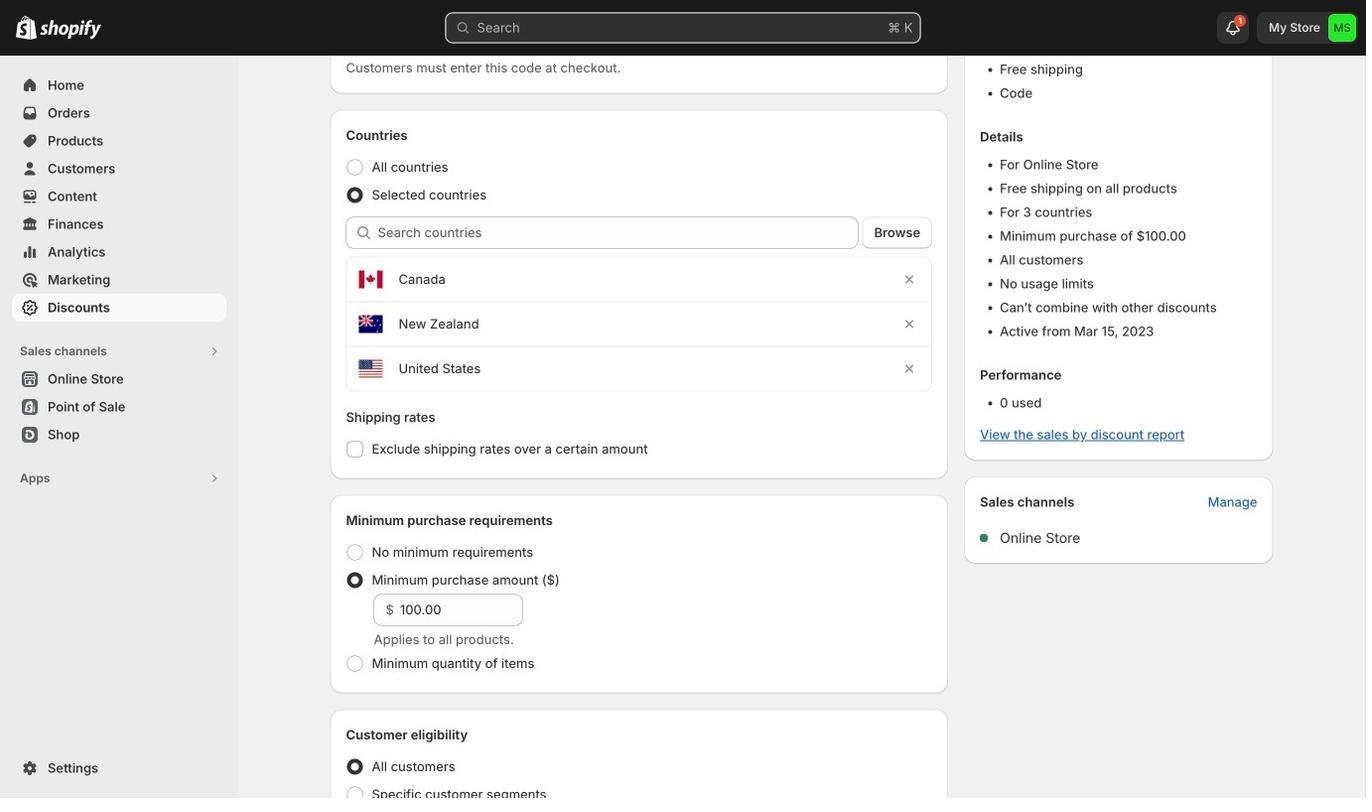 Task type: locate. For each thing, give the bounding box(es) containing it.
my store image
[[1329, 14, 1356, 42]]

Search countries text field
[[378, 217, 858, 249]]

0.00 text field
[[400, 594, 523, 626]]



Task type: describe. For each thing, give the bounding box(es) containing it.
shopify image
[[16, 16, 37, 39]]

shopify image
[[40, 20, 101, 39]]



Task type: vqa. For each thing, say whether or not it's contained in the screenshot.
second 'Created on Oct 17, 2023' from the top of the page
no



